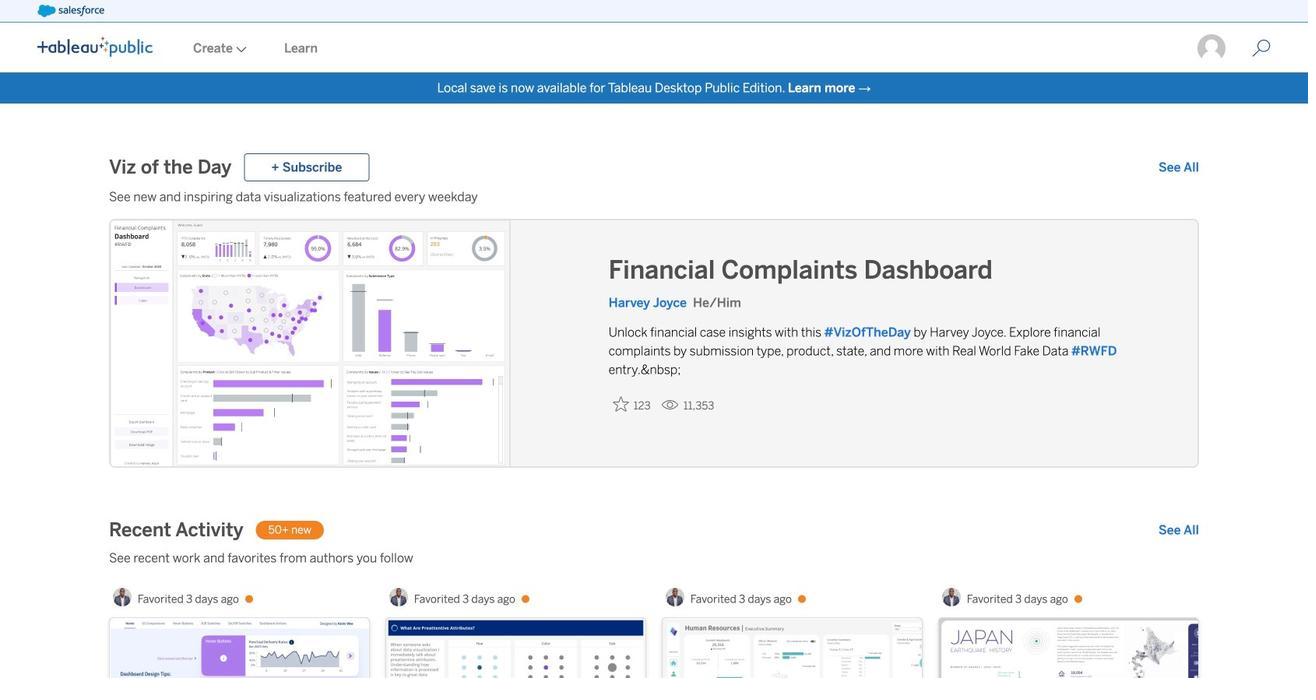 Task type: describe. For each thing, give the bounding box(es) containing it.
add favorite image
[[613, 396, 629, 412]]

tableau public viz of the day image
[[111, 220, 511, 470]]

see new and inspiring data visualizations featured every weekday element
[[109, 188, 1199, 206]]

viz of the day heading
[[109, 155, 232, 180]]

create image
[[233, 46, 247, 53]]

see all recent activity element
[[1159, 521, 1199, 540]]

2 tich mabiza image from the left
[[389, 588, 408, 607]]

see recent work and favorites from authors you follow element
[[109, 549, 1199, 568]]

see all viz of the day element
[[1159, 158, 1199, 177]]

tich mabiza image
[[666, 588, 684, 607]]



Task type: vqa. For each thing, say whether or not it's contained in the screenshot.
Logo
yes



Task type: locate. For each thing, give the bounding box(es) containing it.
tich mabiza image
[[113, 588, 131, 607], [389, 588, 408, 607], [942, 588, 961, 607]]

2 horizontal spatial tich mabiza image
[[942, 588, 961, 607]]

Add Favorite button
[[609, 392, 656, 417]]

1 horizontal spatial tich mabiza image
[[389, 588, 408, 607]]

go to search image
[[1234, 39, 1290, 58]]

recent activity heading
[[109, 518, 244, 543]]

salesforce logo image
[[37, 5, 104, 17]]

logo image
[[37, 37, 153, 57]]

tara.schultz image
[[1196, 33, 1227, 64]]

1 tich mabiza image from the left
[[113, 588, 131, 607]]

3 tich mabiza image from the left
[[942, 588, 961, 607]]

0 horizontal spatial tich mabiza image
[[113, 588, 131, 607]]



